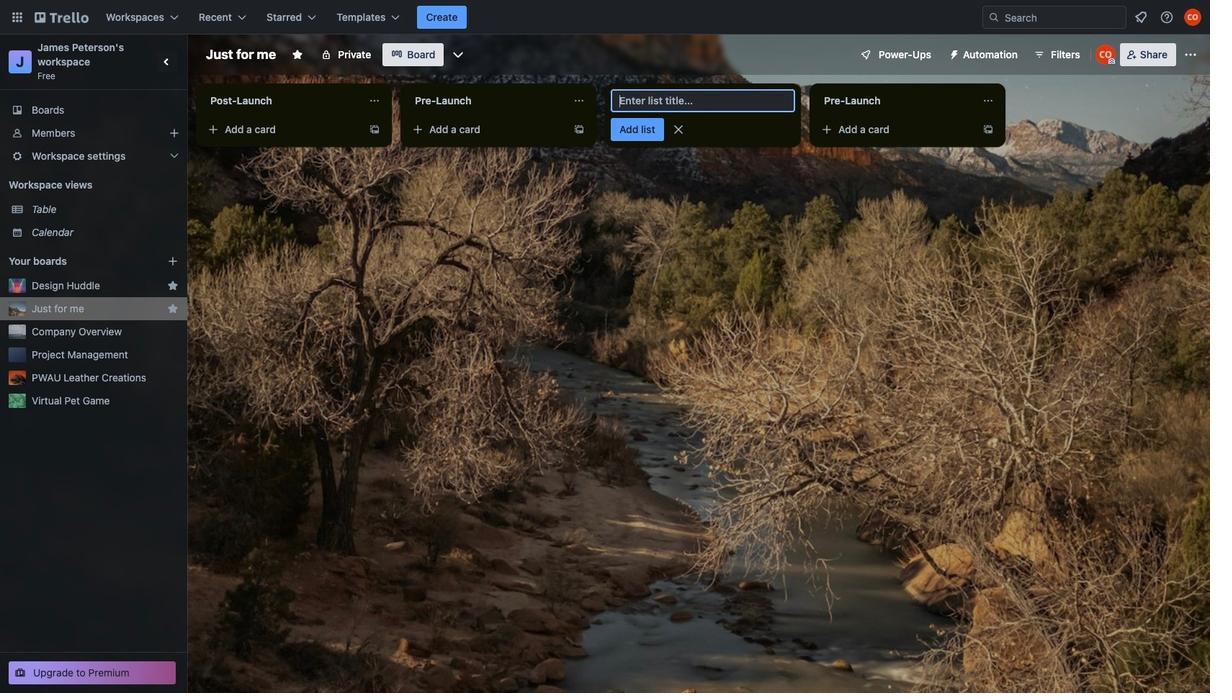 Task type: locate. For each thing, give the bounding box(es) containing it.
Enter list title… text field
[[611, 89, 796, 112]]

show menu image
[[1184, 48, 1198, 62]]

Search field
[[1000, 7, 1126, 27]]

create from template… image
[[369, 124, 380, 135]]

0 horizontal spatial create from template… image
[[574, 124, 585, 135]]

christina overa (christinaovera) image
[[1185, 9, 1202, 26]]

0 vertical spatial starred icon image
[[167, 280, 179, 292]]

0 notifications image
[[1133, 9, 1150, 26]]

2 create from template… image from the left
[[983, 124, 994, 135]]

None text field
[[202, 89, 363, 112], [406, 89, 568, 112], [202, 89, 363, 112], [406, 89, 568, 112]]

star or unstar board image
[[292, 49, 304, 61]]

1 starred icon image from the top
[[167, 280, 179, 292]]

create from template… image
[[574, 124, 585, 135], [983, 124, 994, 135]]

None text field
[[816, 89, 977, 112]]

back to home image
[[35, 6, 89, 29]]

1 vertical spatial starred icon image
[[167, 303, 179, 315]]

starred icon image
[[167, 280, 179, 292], [167, 303, 179, 315]]

this member is an admin of this board. image
[[1109, 58, 1115, 65]]

1 horizontal spatial create from template… image
[[983, 124, 994, 135]]



Task type: describe. For each thing, give the bounding box(es) containing it.
christina overa (christinaovera) image
[[1096, 45, 1116, 65]]

search image
[[989, 12, 1000, 23]]

workspace navigation collapse icon image
[[157, 52, 177, 72]]

open information menu image
[[1160, 10, 1175, 24]]

Board name text field
[[199, 43, 283, 66]]

2 starred icon image from the top
[[167, 303, 179, 315]]

your boards with 6 items element
[[9, 253, 146, 270]]

1 create from template… image from the left
[[574, 124, 585, 135]]

add board image
[[167, 256, 179, 267]]

customize views image
[[451, 48, 466, 62]]

primary element
[[0, 0, 1211, 35]]

cancel list editing image
[[671, 122, 686, 137]]

sm image
[[943, 43, 963, 63]]



Task type: vqa. For each thing, say whether or not it's contained in the screenshot.
"John Smith (johnsmith38824343)" image
no



